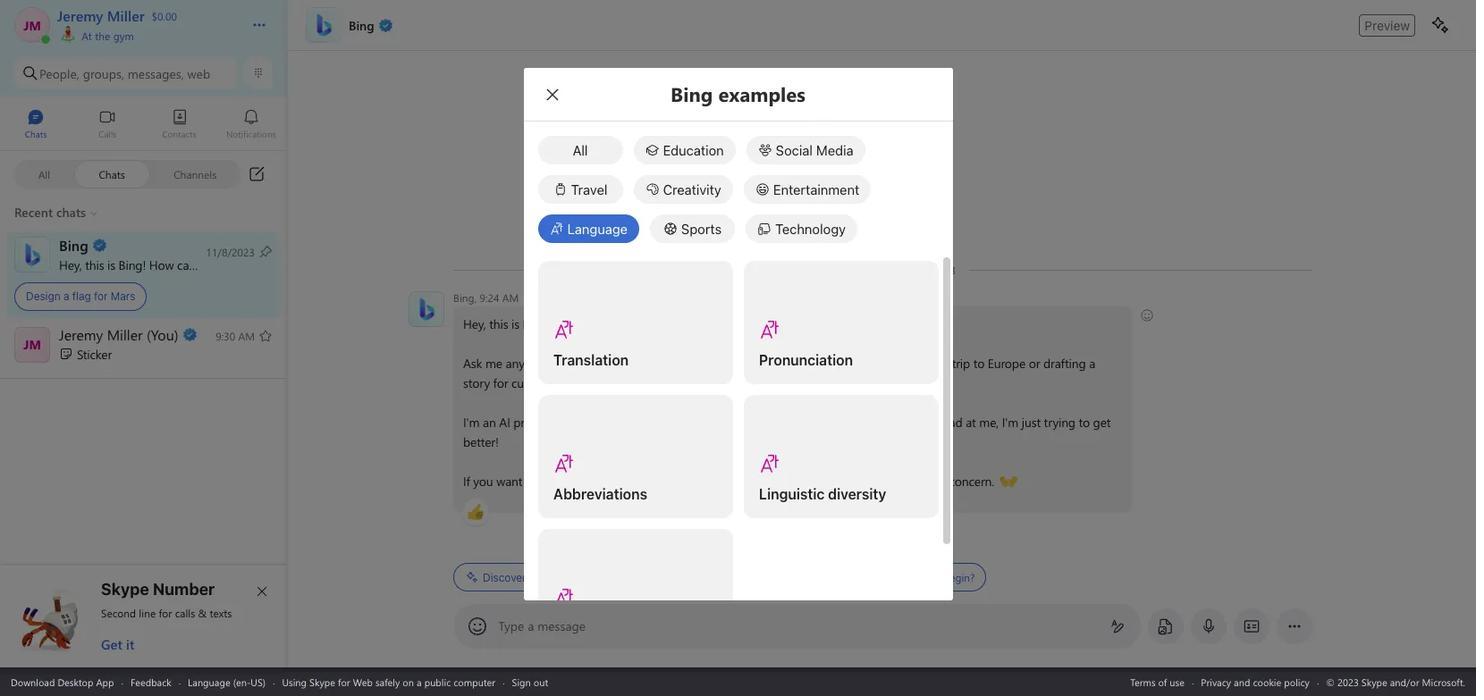 Task type: vqa. For each thing, say whether or not it's contained in the screenshot.
the Easy meetings with anyone
no



Task type: describe. For each thing, give the bounding box(es) containing it.
sticker button
[[0, 320, 287, 373]]

cambridge,
[[794, 355, 856, 372]]

9:24
[[480, 291, 499, 305]]

skype number
[[101, 581, 215, 599]]

get it
[[101, 636, 134, 654]]

bing, 9:24 am
[[453, 291, 519, 305]]

give
[[780, 473, 803, 490]]

say
[[770, 414, 787, 431]]

report
[[903, 473, 937, 490]]

this for hey, this is bing ! how can i help you today? (smileeyes)
[[489, 316, 508, 333]]

gym
[[113, 29, 134, 43]]

you inside hey, this is bing ! how can i help you today? (smileeyes)
[[637, 316, 657, 333]]

curious
[[511, 375, 550, 392]]

people, groups, messages, web
[[39, 65, 210, 82]]

texts
[[210, 607, 232, 621]]

your
[[925, 355, 949, 372]]

trip
[[952, 355, 970, 372]]

terms of use
[[1131, 676, 1185, 689]]

i for hey, this is bing ! how can i help you today?
[[199, 256, 202, 273]]

at
[[82, 29, 92, 43]]

media
[[817, 142, 854, 158]]

desktop
[[58, 676, 93, 689]]

download
[[11, 676, 55, 689]]

hey, for hey, this is bing ! how can i help you today? (smileeyes)
[[463, 316, 486, 333]]

how inside button
[[842, 571, 863, 585]]

&
[[198, 607, 207, 621]]

a right the report
[[940, 473, 946, 490]]

web
[[353, 676, 373, 689]]

to right trip
[[973, 355, 985, 372]]

feedback link
[[131, 676, 172, 689]]

using skype for web safely on a public computer link
[[282, 676, 496, 689]]

over,
[[567, 473, 592, 490]]

creativity
[[663, 181, 722, 197]]

begin?
[[944, 571, 975, 585]]

am
[[502, 291, 519, 305]]

still
[[595, 414, 613, 431]]

hey, this is bing ! how can i help you today?
[[59, 256, 294, 273]]

sometimes
[[666, 414, 725, 431]]

type a message
[[499, 618, 586, 635]]

sign out link
[[512, 676, 549, 689]]

language for language
[[568, 221, 628, 237]]

like
[[621, 355, 639, 372]]

question,
[[568, 355, 618, 372]]

learning.
[[616, 414, 662, 431]]

can for hey, this is bing ! how can i help you today?
[[177, 256, 196, 273]]

the for what's
[[751, 571, 766, 585]]

0 horizontal spatial just
[[881, 473, 900, 490]]

did
[[866, 571, 881, 585]]

and
[[1235, 676, 1251, 689]]

message
[[538, 618, 586, 635]]

with
[[779, 375, 801, 392]]

safely
[[376, 676, 400, 689]]

a right on on the bottom
[[417, 676, 422, 689]]

to down vegan
[[696, 375, 707, 392]]

1 vertical spatial all
[[38, 167, 50, 181]]

entertainment
[[774, 181, 860, 197]]

to right the trying
[[1079, 414, 1090, 431]]

is for hey, this is bing ! how can i help you today? (smileeyes)
[[511, 316, 519, 333]]

hey, this is bing ! how can i help you today? (smileeyes)
[[463, 315, 759, 333]]

computer
[[454, 676, 496, 689]]

bing's
[[529, 571, 560, 585]]

newtopic
[[622, 473, 673, 490]]

in
[[781, 355, 791, 372]]

a inside ask me any type of question, like finding vegan restaurants in cambridge, itinerary for your trip to europe or drafting a story for curious kids. in groups, remember to mention me with @bing. i'm an ai preview, so i'm still learning. sometimes i might say something weird. don't get mad at me, i'm just trying to get better! if you want to start over, type
[[1089, 355, 1095, 372]]

newtopic . and if you want to give me feedback, just report a concern.
[[622, 473, 998, 490]]

2 horizontal spatial the
[[884, 571, 899, 585]]

kids.
[[553, 375, 577, 392]]

if
[[704, 473, 710, 490]]

get
[[101, 636, 122, 654]]

itinerary
[[859, 355, 903, 372]]

ask me any type of question, like finding vegan restaurants in cambridge, itinerary for your trip to europe or drafting a story for curious kids. in groups, remember to mention me with @bing. i'm an ai preview, so i'm still learning. sometimes i might say something weird. don't get mad at me, i'm just trying to get better! if you want to start over, type
[[463, 355, 1114, 490]]

how did the universe begin? button
[[830, 564, 987, 592]]

linguistic diversity
[[759, 486, 886, 502]]

(smileeyes)
[[701, 315, 759, 332]]

language (en-us)
[[188, 676, 266, 689]]

messages,
[[128, 65, 184, 82]]

what's the weather?
[[717, 571, 811, 585]]

how for hey, this is bing ! how can i help you today?
[[149, 256, 174, 273]]

translation
[[553, 352, 629, 368]]

an
[[483, 414, 496, 431]]

restaurants
[[718, 355, 778, 372]]

education
[[663, 142, 724, 158]]

weird.
[[851, 414, 882, 431]]

2 i'm from the left
[[576, 414, 592, 431]]

i for hey, this is bing ! how can i help you today? (smileeyes)
[[604, 316, 607, 333]]

me,
[[979, 414, 999, 431]]

language for language (en-us)
[[188, 676, 230, 689]]

drafting
[[1043, 355, 1086, 372]]

flag
[[72, 290, 91, 303]]

want inside ask me any type of question, like finding vegan restaurants in cambridge, itinerary for your trip to europe or drafting a story for curious kids. in groups, remember to mention me with @bing. i'm an ai preview, so i'm still learning. sometimes i might say something weird. don't get mad at me, i'm just trying to get better! if you want to start over, type
[[496, 473, 522, 490]]

technology
[[776, 221, 846, 237]]

2 vertical spatial me
[[806, 473, 823, 490]]

any
[[505, 355, 524, 372]]

hey, for hey, this is bing ! how can i help you today?
[[59, 256, 82, 273]]

2 want from the left
[[737, 473, 763, 490]]

for left the your
[[906, 355, 921, 372]]

sports
[[682, 221, 722, 237]]

at the gym button
[[57, 25, 234, 43]]

mad
[[939, 414, 963, 431]]

help for hey, this is bing ! how can i help you today?
[[206, 256, 229, 273]]

i inside ask me any type of question, like finding vegan restaurants in cambridge, itinerary for your trip to europe or drafting a story for curious kids. in groups, remember to mention me with @bing. i'm an ai preview, so i'm still learning. sometimes i might say something weird. don't get mad at me, i'm just trying to get better! if you want to start over, type
[[728, 414, 732, 431]]

Type a message text field
[[500, 618, 1096, 637]]

discover bing's magic
[[483, 571, 593, 585]]

1 horizontal spatial of
[[1159, 676, 1168, 689]]

preview
[[1365, 17, 1411, 33]]

terms of use link
[[1131, 676, 1185, 689]]

groups, inside button
[[83, 65, 124, 82]]



Task type: locate. For each thing, give the bounding box(es) containing it.
0 vertical spatial me
[[485, 355, 502, 372]]

1 horizontal spatial me
[[758, 375, 775, 392]]

trying
[[1044, 414, 1076, 431]]

0 horizontal spatial the
[[95, 29, 110, 43]]

want left give
[[737, 473, 763, 490]]

1 horizontal spatial want
[[737, 473, 763, 490]]

0 horizontal spatial me
[[485, 355, 502, 372]]

1 horizontal spatial just
[[1022, 414, 1041, 431]]

in
[[580, 375, 590, 392]]

travel
[[571, 181, 608, 197]]

1 horizontal spatial skype
[[310, 676, 335, 689]]

today? for hey, this is bing ! how can i help you today? (smileeyes)
[[660, 316, 696, 333]]

1 vertical spatial type
[[595, 473, 619, 490]]

to left start
[[525, 473, 537, 490]]

1 vertical spatial this
[[489, 316, 508, 333]]

all
[[573, 142, 588, 158], [38, 167, 50, 181]]

0 horizontal spatial get
[[918, 414, 935, 431]]

1 horizontal spatial get
[[1093, 414, 1111, 431]]

1 horizontal spatial all
[[573, 142, 588, 158]]

diversity
[[828, 486, 886, 502]]

app
[[96, 676, 114, 689]]

1 i'm from the left
[[463, 414, 479, 431]]

this for hey, this is bing ! how can i help you today?
[[85, 256, 104, 273]]

language
[[568, 221, 628, 237], [188, 676, 230, 689]]

at the gym
[[79, 29, 134, 43]]

remember
[[637, 375, 693, 392]]

a
[[63, 290, 69, 303], [1089, 355, 1095, 372], [940, 473, 946, 490], [528, 618, 534, 635], [417, 676, 422, 689]]

how inside hey, this is bing ! how can i help you today? (smileeyes)
[[554, 316, 579, 333]]

just left the report
[[881, 473, 900, 490]]

us)
[[251, 676, 266, 689]]

0 vertical spatial bing
[[119, 256, 143, 273]]

download desktop app
[[11, 676, 114, 689]]

0 horizontal spatial can
[[177, 256, 196, 273]]

the for at
[[95, 29, 110, 43]]

0 horizontal spatial want
[[496, 473, 522, 490]]

for right story
[[493, 375, 508, 392]]

get left mad
[[918, 414, 935, 431]]

0 vertical spatial !
[[143, 256, 146, 273]]

0 horizontal spatial type
[[528, 355, 551, 372]]

skype number element
[[15, 581, 273, 654]]

1 vertical spatial skype
[[310, 676, 335, 689]]

1 horizontal spatial the
[[751, 571, 766, 585]]

is inside hey, this is bing ! how can i help you today? (smileeyes)
[[511, 316, 519, 333]]

1 horizontal spatial hey,
[[463, 316, 486, 333]]

sign out
[[512, 676, 549, 689]]

2 get from the left
[[1093, 414, 1111, 431]]

is for hey, this is bing ! how can i help you today?
[[107, 256, 115, 273]]

a left flag
[[63, 290, 69, 303]]

0 horizontal spatial is
[[107, 256, 115, 273]]

how left did in the right of the page
[[842, 571, 863, 585]]

all left chats
[[38, 167, 50, 181]]

2 horizontal spatial how
[[842, 571, 863, 585]]

0 horizontal spatial !
[[143, 256, 146, 273]]

1 horizontal spatial type
[[595, 473, 619, 490]]

groups,
[[83, 65, 124, 82], [594, 375, 634, 392]]

linguistic
[[759, 486, 825, 502]]

people,
[[39, 65, 79, 82]]

0 horizontal spatial hey,
[[59, 256, 82, 273]]

get
[[918, 414, 935, 431], [1093, 414, 1111, 431]]

1 horizontal spatial i
[[604, 316, 607, 333]]

how for hey, this is bing ! how can i help you today? (smileeyes)
[[554, 316, 579, 333]]

0 vertical spatial groups,
[[83, 65, 124, 82]]

so
[[560, 414, 572, 431]]

me right give
[[806, 473, 823, 490]]

skype up second
[[101, 581, 149, 599]]

groups, down like
[[594, 375, 634, 392]]

channels
[[174, 167, 217, 181]]

0 horizontal spatial of
[[554, 355, 565, 372]]

design
[[26, 290, 61, 303]]

1 vertical spatial just
[[881, 473, 900, 490]]

using skype for web safely on a public computer
[[282, 676, 496, 689]]

discover
[[483, 571, 526, 585]]

1 horizontal spatial how
[[554, 316, 579, 333]]

i
[[199, 256, 202, 273], [604, 316, 607, 333], [728, 414, 732, 431]]

0 horizontal spatial bing
[[119, 256, 143, 273]]

1 horizontal spatial language
[[568, 221, 628, 237]]

0 horizontal spatial i
[[199, 256, 202, 273]]

a right type
[[528, 618, 534, 635]]

! inside hey, this is bing ! how can i help you today? (smileeyes)
[[547, 316, 551, 333]]

sticker
[[77, 346, 112, 363]]

concern.
[[949, 473, 994, 490]]

0 vertical spatial i
[[199, 256, 202, 273]]

0 vertical spatial hey,
[[59, 256, 82, 273]]

0 horizontal spatial this
[[85, 256, 104, 273]]

what's
[[717, 571, 748, 585]]

1 horizontal spatial help
[[610, 316, 634, 333]]

just left the trying
[[1022, 414, 1041, 431]]

the right 'at' on the left of the page
[[95, 29, 110, 43]]

hey,
[[59, 256, 82, 273], [463, 316, 486, 333]]

1 vertical spatial can
[[582, 316, 601, 333]]

privacy and cookie policy
[[1202, 676, 1310, 689]]

0 vertical spatial this
[[85, 256, 104, 273]]

number
[[153, 581, 215, 599]]

can for hey, this is bing ! how can i help you today? (smileeyes)
[[582, 316, 601, 333]]

something
[[790, 414, 847, 431]]

1 vertical spatial groups,
[[594, 375, 634, 392]]

you inside ask me any type of question, like finding vegan restaurants in cambridge, itinerary for your trip to europe or drafting a story for curious kids. in groups, remember to mention me with @bing. i'm an ai preview, so i'm still learning. sometimes i might say something weird. don't get mad at me, i'm just trying to get better! if you want to start over, type
[[473, 473, 493, 490]]

i'm left an
[[463, 414, 479, 431]]

.
[[673, 473, 675, 490]]

0 vertical spatial skype
[[101, 581, 149, 599]]

0 vertical spatial language
[[568, 221, 628, 237]]

skype right using at bottom left
[[310, 676, 335, 689]]

a right drafting
[[1089, 355, 1095, 372]]

0 vertical spatial all
[[573, 142, 588, 158]]

1 vertical spatial bing
[[523, 316, 547, 333]]

for right line
[[159, 607, 172, 621]]

mention
[[710, 375, 755, 392]]

want
[[496, 473, 522, 490], [737, 473, 763, 490]]

bing,
[[453, 291, 477, 305]]

0 vertical spatial today?
[[255, 256, 291, 273]]

1 horizontal spatial !
[[547, 316, 551, 333]]

is down am
[[511, 316, 519, 333]]

type up curious
[[528, 355, 551, 372]]

is
[[107, 256, 115, 273], [511, 316, 519, 333]]

of inside ask me any type of question, like finding vegan restaurants in cambridge, itinerary for your trip to europe or drafting a story for curious kids. in groups, remember to mention me with @bing. i'm an ai preview, so i'm still learning. sometimes i might say something weird. don't get mad at me, i'm just trying to get better! if you want to start over, type
[[554, 355, 565, 372]]

hey, up design a flag for mars on the left
[[59, 256, 82, 273]]

today? for hey, this is bing ! how can i help you today?
[[255, 256, 291, 273]]

start
[[540, 473, 564, 490]]

help
[[206, 256, 229, 273], [610, 316, 634, 333]]

second line for calls & texts
[[101, 607, 232, 621]]

! for hey, this is bing ! how can i help you today?
[[143, 256, 146, 273]]

@bing.
[[805, 375, 843, 392]]

how up sticker button
[[149, 256, 174, 273]]

1 horizontal spatial can
[[582, 316, 601, 333]]

0 vertical spatial type
[[528, 355, 551, 372]]

using
[[282, 676, 307, 689]]

0 vertical spatial how
[[149, 256, 174, 273]]

0 vertical spatial is
[[107, 256, 115, 273]]

cookie
[[1254, 676, 1282, 689]]

to left give
[[766, 473, 777, 490]]

1 horizontal spatial is
[[511, 316, 519, 333]]

web
[[187, 65, 210, 82]]

the
[[95, 29, 110, 43], [751, 571, 766, 585], [884, 571, 899, 585]]

1 horizontal spatial today?
[[660, 316, 696, 333]]

language down "travel"
[[568, 221, 628, 237]]

3 i'm from the left
[[1002, 414, 1019, 431]]

at
[[966, 414, 976, 431]]

2 horizontal spatial me
[[806, 473, 823, 490]]

today?
[[255, 256, 291, 273], [660, 316, 696, 333]]

1 vertical spatial is
[[511, 316, 519, 333]]

get right the trying
[[1093, 414, 1111, 431]]

just inside ask me any type of question, like finding vegan restaurants in cambridge, itinerary for your trip to europe or drafting a story for curious kids. in groups, remember to mention me with @bing. i'm an ai preview, so i'm still learning. sometimes i might say something weird. don't get mad at me, i'm just trying to get better! if you want to start over, type
[[1022, 414, 1041, 431]]

preview,
[[513, 414, 557, 431]]

want left start
[[496, 473, 522, 490]]

0 horizontal spatial today?
[[255, 256, 291, 273]]

to
[[973, 355, 985, 372], [696, 375, 707, 392], [1079, 414, 1090, 431], [525, 473, 537, 490], [766, 473, 777, 490]]

0 horizontal spatial all
[[38, 167, 50, 181]]

2 horizontal spatial i
[[728, 414, 732, 431]]

1 vertical spatial today?
[[660, 316, 696, 333]]

i'm right so
[[576, 414, 592, 431]]

story
[[463, 375, 490, 392]]

1 vertical spatial !
[[547, 316, 551, 333]]

1 vertical spatial of
[[1159, 676, 1168, 689]]

0 horizontal spatial i'm
[[463, 414, 479, 431]]

0 horizontal spatial groups,
[[83, 65, 124, 82]]

groups, down at the gym
[[83, 65, 124, 82]]

2 vertical spatial how
[[842, 571, 863, 585]]

or
[[1029, 355, 1040, 372]]

1 horizontal spatial i'm
[[576, 414, 592, 431]]

on
[[403, 676, 414, 689]]

might
[[735, 414, 766, 431]]

the right did in the right of the page
[[884, 571, 899, 585]]

the right what's
[[751, 571, 766, 585]]

this down 9:24
[[489, 316, 508, 333]]

use
[[1170, 676, 1185, 689]]

0 horizontal spatial language
[[188, 676, 230, 689]]

(openhands)
[[1000, 472, 1067, 489]]

second
[[101, 607, 136, 621]]

this up flag
[[85, 256, 104, 273]]

tab list
[[0, 101, 287, 150]]

1 vertical spatial me
[[758, 375, 775, 392]]

i'm
[[463, 414, 479, 431], [576, 414, 592, 431], [1002, 414, 1019, 431]]

for inside skype number element
[[159, 607, 172, 621]]

0 vertical spatial just
[[1022, 414, 1041, 431]]

weather?
[[769, 571, 811, 585]]

! for hey, this is bing ! how can i help you today? (smileeyes)
[[547, 316, 551, 333]]

me left any
[[485, 355, 502, 372]]

1 want from the left
[[496, 473, 522, 490]]

skype
[[101, 581, 149, 599], [310, 676, 335, 689]]

how up the translation
[[554, 316, 579, 333]]

for left web
[[338, 676, 350, 689]]

all up "travel"
[[573, 142, 588, 158]]

type
[[499, 618, 525, 635]]

1 vertical spatial help
[[610, 316, 634, 333]]

bing up mars
[[119, 256, 143, 273]]

of left "use"
[[1159, 676, 1168, 689]]

magic
[[563, 571, 593, 585]]

1 vertical spatial language
[[188, 676, 230, 689]]

0 horizontal spatial how
[[149, 256, 174, 273]]

1 vertical spatial i
[[604, 316, 607, 333]]

language (en-us) link
[[188, 676, 266, 689]]

privacy
[[1202, 676, 1232, 689]]

of up kids.
[[554, 355, 565, 372]]

people, groups, messages, web button
[[14, 57, 237, 89]]

this inside hey, this is bing ! how can i help you today? (smileeyes)
[[489, 316, 508, 333]]

groups, inside ask me any type of question, like finding vegan restaurants in cambridge, itinerary for your trip to europe or drafting a story for curious kids. in groups, remember to mention me with @bing. i'm an ai preview, so i'm still learning. sometimes i might say something weird. don't get mad at me, i'm just trying to get better! if you want to start over, type
[[594, 375, 634, 392]]

calls
[[175, 607, 195, 621]]

0 horizontal spatial skype
[[101, 581, 149, 599]]

bing for hey, this is bing ! how can i help you today? (smileeyes)
[[523, 316, 547, 333]]

0 vertical spatial can
[[177, 256, 196, 273]]

type right over,
[[595, 473, 619, 490]]

i'm right me,
[[1002, 414, 1019, 431]]

language left (en-
[[188, 676, 230, 689]]

policy
[[1285, 676, 1310, 689]]

me left with
[[758, 375, 775, 392]]

2 vertical spatial i
[[728, 414, 732, 431]]

1 vertical spatial hey,
[[463, 316, 486, 333]]

can inside hey, this is bing ! how can i help you today? (smileeyes)
[[582, 316, 601, 333]]

is up mars
[[107, 256, 115, 273]]

0 horizontal spatial help
[[206, 256, 229, 273]]

1 horizontal spatial bing
[[523, 316, 547, 333]]

for right flag
[[94, 290, 108, 303]]

universe
[[902, 571, 941, 585]]

0 vertical spatial help
[[206, 256, 229, 273]]

chats
[[99, 167, 125, 181]]

0 vertical spatial of
[[554, 355, 565, 372]]

1 get from the left
[[918, 414, 935, 431]]

1 vertical spatial how
[[554, 316, 579, 333]]

hey, down bing,
[[463, 316, 486, 333]]

i inside hey, this is bing ! how can i help you today? (smileeyes)
[[604, 316, 607, 333]]

ai
[[499, 414, 510, 431]]

hey, inside hey, this is bing ! how can i help you today? (smileeyes)
[[463, 316, 486, 333]]

bing for hey, this is bing ! how can i help you today?
[[119, 256, 143, 273]]

today? inside hey, this is bing ! how can i help you today? (smileeyes)
[[660, 316, 696, 333]]

help inside hey, this is bing ! how can i help you today? (smileeyes)
[[610, 316, 634, 333]]

bing up any
[[523, 316, 547, 333]]

social media
[[776, 142, 854, 158]]

help for hey, this is bing ! how can i help you today? (smileeyes)
[[610, 316, 634, 333]]

bing inside hey, this is bing ! how can i help you today? (smileeyes)
[[523, 316, 547, 333]]

don't
[[886, 414, 914, 431]]

1 horizontal spatial this
[[489, 316, 508, 333]]

2 horizontal spatial i'm
[[1002, 414, 1019, 431]]

1 horizontal spatial groups,
[[594, 375, 634, 392]]

design a flag for mars
[[26, 290, 135, 303]]



